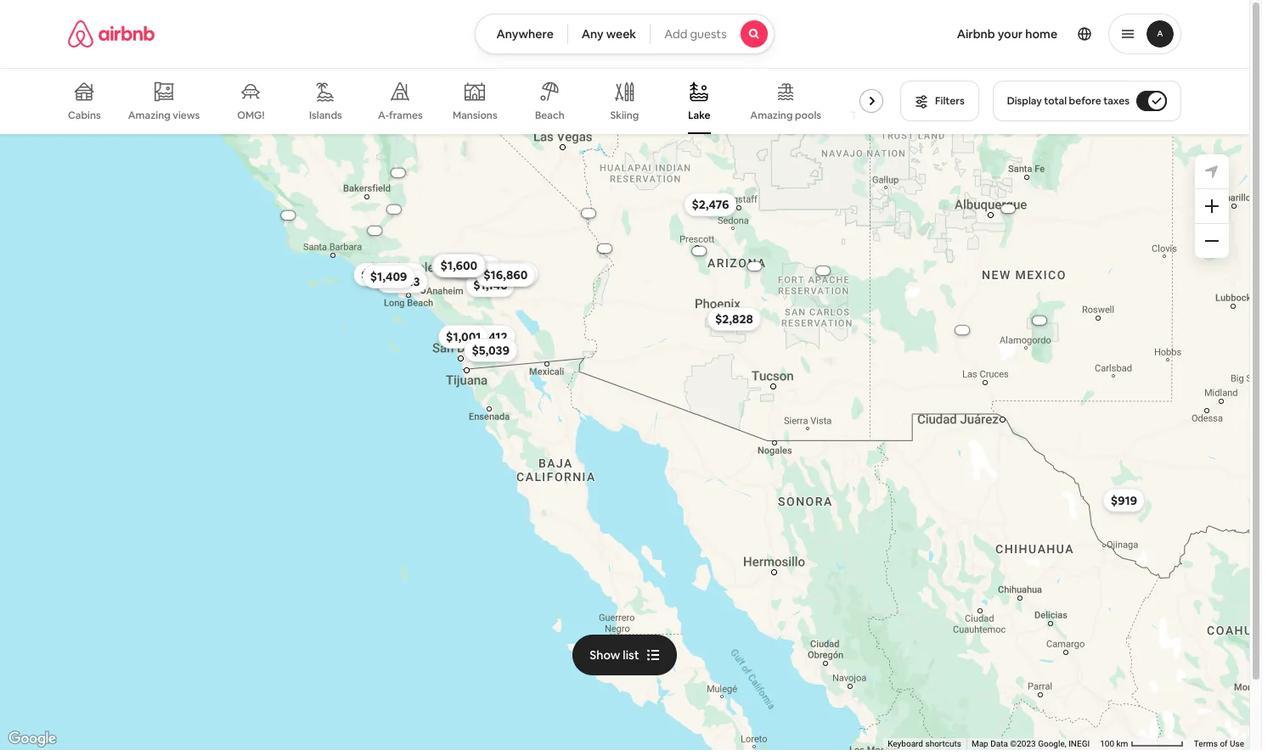Task type: locate. For each thing, give the bounding box(es) containing it.
home
[[1026, 26, 1058, 42]]

beach
[[535, 109, 565, 122]]

airbnb your home link
[[947, 16, 1068, 52]]

1 horizontal spatial amazing
[[750, 109, 793, 122]]

amazing pools
[[750, 109, 822, 122]]

display total before taxes button
[[993, 81, 1182, 121]]

$919
[[1111, 493, 1137, 509]]

islands
[[309, 109, 342, 122]]

$851 button
[[468, 325, 510, 349]]

amazing
[[128, 109, 171, 122], [750, 109, 793, 122]]

a-
[[378, 109, 389, 122]]

$15,796 button
[[368, 263, 426, 287]]

lake
[[688, 109, 711, 122]]

$919 button
[[1103, 489, 1145, 513]]

before
[[1069, 94, 1102, 108]]

$32,500
[[485, 267, 531, 282]]

views
[[173, 109, 200, 122]]

taxes
[[1104, 94, 1130, 108]]

$1,409 button
[[362, 265, 415, 289]]

group
[[68, 68, 896, 134]]

mansions
[[453, 109, 498, 122]]

$5,015
[[443, 258, 479, 274]]

$1,001 button
[[438, 325, 488, 349]]

keyboard shortcuts
[[888, 740, 962, 749]]

a-frames
[[378, 109, 423, 122]]

$2,305 button
[[431, 255, 484, 278]]

data
[[991, 740, 1008, 749]]

0 horizontal spatial amazing
[[128, 109, 171, 122]]

$5,039 button
[[464, 339, 517, 363]]

$1,001
[[446, 330, 481, 345]]

trending
[[851, 109, 894, 122]]

keyboard shortcuts button
[[888, 739, 962, 751]]

show list
[[590, 648, 639, 663]]

None search field
[[475, 14, 774, 54]]

$2,305
[[439, 259, 477, 274]]

$2,476 button
[[684, 193, 737, 217]]

cabins
[[68, 109, 101, 122]]

zoom in image
[[1206, 200, 1219, 213]]

add guests
[[665, 26, 727, 42]]

$1,146
[[473, 278, 507, 293]]

amazing for amazing views
[[128, 109, 171, 122]]

$5,015 $5,039
[[443, 258, 509, 358]]

100
[[1100, 740, 1115, 749]]

$5,015 button
[[435, 254, 486, 278]]

pools
[[795, 109, 822, 122]]

show
[[590, 648, 621, 663]]

anywhere button
[[475, 14, 568, 54]]

map data ©2023 google, inegi
[[972, 740, 1090, 749]]

keyboard
[[888, 740, 923, 749]]

100 km
[[1100, 740, 1131, 749]]

amazing left views
[[128, 109, 171, 122]]

list
[[623, 648, 639, 663]]

use
[[1230, 740, 1245, 749]]

display total before taxes
[[1007, 94, 1130, 108]]

week
[[606, 26, 636, 42]]

add
[[665, 26, 688, 42]]

your
[[998, 26, 1023, 42]]

amazing left pools
[[750, 109, 793, 122]]

total
[[1044, 94, 1067, 108]]

$1,412
[[473, 329, 507, 345]]

frames
[[389, 109, 423, 122]]

$2,828
[[715, 312, 753, 327]]

$2,842 button
[[353, 263, 407, 287]]



Task type: vqa. For each thing, say whether or not it's contained in the screenshot.
Use
yes



Task type: describe. For each thing, give the bounding box(es) containing it.
$5,039
[[471, 343, 509, 358]]

terms of use
[[1194, 740, 1245, 749]]

$32,500 button
[[478, 262, 538, 286]]

amazing for amazing pools
[[750, 109, 793, 122]]

©2023
[[1010, 740, 1036, 749]]

filters button
[[901, 81, 979, 121]]

shortcuts
[[926, 740, 962, 749]]

any week button
[[567, 14, 651, 54]]

amazing views
[[128, 109, 200, 122]]

$16,860 button
[[475, 264, 535, 287]]

google,
[[1038, 740, 1067, 749]]

airbnb
[[957, 26, 995, 42]]

display
[[1007, 94, 1042, 108]]

100 km button
[[1095, 739, 1189, 751]]

$1,223 button
[[376, 270, 427, 294]]

$3,560
[[484, 266, 522, 281]]

terms of use link
[[1194, 740, 1245, 749]]

zoom out image
[[1206, 234, 1219, 248]]

of
[[1220, 740, 1228, 749]]

map
[[972, 740, 989, 749]]

$2,482
[[439, 257, 477, 273]]

any
[[582, 26, 604, 42]]

$1,600
[[440, 258, 477, 274]]

filters
[[935, 94, 965, 108]]

omg!
[[237, 109, 265, 122]]

any week
[[582, 26, 636, 42]]

$2,828 button
[[707, 307, 761, 331]]

inegi
[[1069, 740, 1090, 749]]

$1,409
[[370, 269, 407, 285]]

$1,146 button
[[465, 274, 515, 298]]

$1,412 button
[[465, 325, 515, 349]]

$1,001 $1,146
[[446, 278, 507, 345]]

none search field containing anywhere
[[475, 14, 774, 54]]

$1,600 button
[[432, 254, 485, 278]]

anywhere
[[496, 26, 554, 42]]

$1,570 button
[[450, 256, 502, 279]]

skiing
[[610, 109, 639, 122]]

km
[[1117, 740, 1129, 749]]

profile element
[[795, 0, 1182, 68]]

$2,482 $3,560 $1,223
[[383, 257, 522, 289]]

$851
[[476, 330, 502, 345]]

guests
[[690, 26, 727, 42]]

show list button
[[573, 635, 677, 676]]

$1,223
[[383, 274, 420, 289]]

$16,860
[[483, 268, 527, 283]]

add guests button
[[650, 14, 774, 54]]

$2,842
[[361, 267, 399, 283]]

$15,796
[[375, 267, 418, 282]]

terms
[[1194, 740, 1218, 749]]

$2,476
[[692, 197, 729, 212]]

airbnb your home
[[957, 26, 1058, 42]]

$2,482 button
[[432, 253, 485, 277]]

$1,570
[[458, 260, 494, 275]]

group containing amazing views
[[68, 68, 896, 134]]

google map
showing 86 stays. including 1 saved stay. region
[[0, 134, 1250, 751]]

$3,560 button
[[476, 262, 530, 286]]

google image
[[4, 729, 60, 751]]



